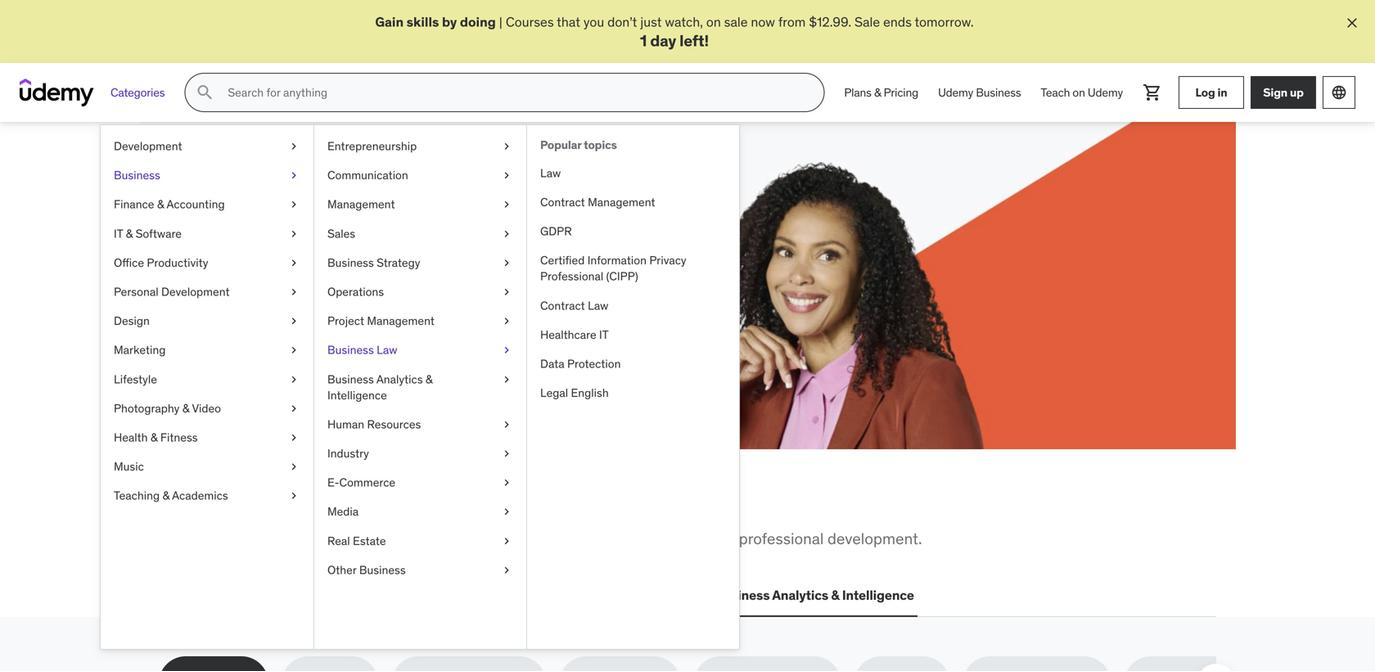 Task type: locate. For each thing, give the bounding box(es) containing it.
0 horizontal spatial business analytics & intelligence
[[327, 372, 433, 403]]

xsmall image inside real estate "link"
[[500, 533, 513, 549]]

0 vertical spatial skills
[[407, 14, 439, 30]]

business inside button
[[715, 587, 770, 604]]

xsmall image inside finance & accounting link
[[287, 197, 300, 213]]

2 horizontal spatial skills
[[407, 14, 439, 30]]

business link
[[101, 161, 314, 190]]

management down operations link
[[367, 314, 435, 329]]

pricing
[[884, 85, 919, 100]]

contract inside the contract management link
[[540, 195, 585, 210]]

1 horizontal spatial data
[[540, 357, 565, 371]]

data protection link
[[527, 350, 739, 379]]

2 vertical spatial law
[[377, 343, 397, 358]]

xsmall image for media
[[500, 504, 513, 520]]

xsmall image for business strategy
[[500, 255, 513, 271]]

xsmall image inside management link
[[500, 197, 513, 213]]

development down categories dropdown button
[[114, 139, 182, 154]]

xsmall image inside 'it & software' link
[[287, 226, 300, 242]]

0 vertical spatial courses
[[506, 14, 554, 30]]

personal development
[[114, 285, 230, 299]]

0 horizontal spatial law
[[377, 343, 397, 358]]

tomorrow. down your
[[338, 285, 397, 302]]

ends inside gain skills by doing | courses that you don't just watch, on sale now from $12.99. sale ends tomorrow. 1 day left!
[[883, 14, 912, 30]]

critical
[[199, 529, 245, 549]]

skills left by
[[407, 14, 439, 30]]

it left certifications
[[294, 587, 305, 604]]

sales link
[[314, 219, 526, 249]]

0 vertical spatial it
[[114, 226, 123, 241]]

business down rounded
[[715, 587, 770, 604]]

in right log
[[1218, 85, 1228, 100]]

1 vertical spatial sale
[[278, 285, 304, 302]]

xsmall image inside 'entrepreneurship' link
[[500, 139, 513, 155]]

2 horizontal spatial in
[[1218, 85, 1228, 100]]

courses for (and
[[218, 267, 266, 283]]

health
[[114, 430, 148, 445]]

xsmall image inside operations link
[[500, 284, 513, 300]]

intelligence up human
[[327, 388, 387, 403]]

in up the operations
[[349, 267, 360, 283]]

analytics inside the business analytics & intelligence
[[376, 372, 423, 387]]

business analytics & intelligence down professional
[[715, 587, 914, 604]]

analytics for business analytics & intelligence button at the bottom
[[772, 587, 829, 604]]

1 vertical spatial intelligence
[[842, 587, 914, 604]]

teach on udemy
[[1041, 85, 1123, 100]]

photography & video
[[114, 401, 221, 416]]

need
[[375, 488, 437, 522]]

0 vertical spatial in
[[1218, 85, 1228, 100]]

& for accounting
[[157, 197, 164, 212]]

& right health
[[151, 430, 158, 445]]

2 horizontal spatial law
[[588, 298, 609, 313]]

certified
[[540, 253, 585, 268]]

0 horizontal spatial in
[[349, 267, 360, 283]]

0 horizontal spatial on
[[706, 14, 721, 30]]

gain skills by doing | courses that you don't just watch, on sale now from $12.99. sale ends tomorrow. 1 day left!
[[375, 14, 974, 50]]

intelligence
[[327, 388, 387, 403], [842, 587, 914, 604]]

contract up gdpr on the left top
[[540, 195, 585, 210]]

udemy image
[[20, 79, 94, 107]]

you up real
[[323, 488, 370, 522]]

law down project management
[[377, 343, 397, 358]]

human resources link
[[314, 410, 526, 439]]

healthcare it link
[[527, 321, 739, 350]]

$12.99. for save)
[[232, 285, 275, 302]]

0 vertical spatial data
[[540, 357, 565, 371]]

you inside gain skills by doing | courses that you don't just watch, on sale now from $12.99. sale ends tomorrow. 1 day left!
[[584, 14, 604, 30]]

it inside business law element
[[599, 328, 609, 342]]

personal
[[114, 285, 159, 299]]

tomorrow. for |
[[915, 14, 974, 30]]

xsmall image inside e-commerce link
[[500, 475, 513, 491]]

development
[[114, 139, 182, 154], [161, 285, 230, 299]]

1 horizontal spatial intelligence
[[842, 587, 914, 604]]

data up legal
[[540, 357, 565, 371]]

catalog
[[523, 529, 574, 549]]

& left video
[[182, 401, 189, 416]]

xsmall image inside design link
[[287, 313, 300, 329]]

0 horizontal spatial you
[[323, 488, 370, 522]]

0 horizontal spatial skills
[[248, 488, 318, 522]]

contract management
[[540, 195, 655, 210]]

0 horizontal spatial intelligence
[[327, 388, 387, 403]]

all the skills you need in one place from critical workplace skills to technical topics, our catalog supports well-rounded professional development.
[[159, 488, 922, 549]]

1 vertical spatial contract
[[540, 298, 585, 313]]

courses inside learn, practice, succeed (and save) courses for every skill in your learning journey, starting at $12.99. sale ends tomorrow.
[[218, 267, 266, 283]]

0 vertical spatial intelligence
[[327, 388, 387, 403]]

xsmall image for music
[[287, 459, 300, 475]]

& for video
[[182, 401, 189, 416]]

business
[[976, 85, 1021, 100], [114, 168, 160, 183], [327, 256, 374, 270], [327, 343, 374, 358], [327, 372, 374, 387], [359, 563, 406, 578], [715, 587, 770, 604]]

technical
[[380, 529, 443, 549]]

& down business law link
[[426, 372, 433, 387]]

law for business law
[[377, 343, 397, 358]]

xsmall image inside personal development link
[[287, 284, 300, 300]]

xsmall image for teaching & academics
[[287, 488, 300, 504]]

Search for anything text field
[[225, 79, 804, 107]]

plans & pricing link
[[835, 73, 929, 112]]

intelligence inside the business analytics & intelligence
[[327, 388, 387, 403]]

$12.99. inside gain skills by doing | courses that you don't just watch, on sale now from $12.99. sale ends tomorrow. 1 day left!
[[809, 14, 852, 30]]

0 horizontal spatial tomorrow.
[[338, 285, 397, 302]]

2 vertical spatial skills
[[324, 529, 359, 549]]

1 horizontal spatial in
[[442, 488, 467, 522]]

office productivity
[[114, 256, 208, 270]]

2 vertical spatial it
[[294, 587, 305, 604]]

& for pricing
[[874, 85, 881, 100]]

every
[[288, 267, 320, 283]]

xsmall image inside other business link
[[500, 563, 513, 579]]

it certifications
[[294, 587, 391, 604]]

2 contract from the top
[[540, 298, 585, 313]]

xsmall image inside development link
[[287, 139, 300, 155]]

project management link
[[314, 307, 526, 336]]

it for it & software
[[114, 226, 123, 241]]

communication
[[327, 168, 408, 183]]

business inside "link"
[[114, 168, 160, 183]]

xsmall image inside health & fitness link
[[287, 430, 300, 446]]

rounded
[[677, 529, 735, 549]]

information
[[588, 253, 647, 268]]

1 horizontal spatial $12.99.
[[809, 14, 852, 30]]

intelligence down development.
[[842, 587, 914, 604]]

legal english
[[540, 386, 609, 401]]

1 contract from the top
[[540, 195, 585, 210]]

xsmall image inside communication link
[[500, 168, 513, 184]]

1 horizontal spatial udemy
[[1088, 85, 1123, 100]]

$12.99. right from
[[809, 14, 852, 30]]

xsmall image inside marketing link
[[287, 343, 300, 359]]

development down the office productivity link
[[161, 285, 230, 299]]

& for fitness
[[151, 430, 158, 445]]

& right the plans
[[874, 85, 881, 100]]

management down communication
[[327, 197, 395, 212]]

$12.99. down for
[[232, 285, 275, 302]]

xsmall image for operations
[[500, 284, 513, 300]]

0 vertical spatial sale
[[855, 14, 880, 30]]

data science
[[498, 587, 578, 604]]

0 vertical spatial $12.99.
[[809, 14, 852, 30]]

1 horizontal spatial ends
[[883, 14, 912, 30]]

2 horizontal spatial it
[[599, 328, 609, 342]]

business down project
[[327, 343, 374, 358]]

1 vertical spatial data
[[498, 587, 527, 604]]

xsmall image inside photography & video link
[[287, 401, 300, 417]]

media link
[[314, 498, 526, 527]]

xsmall image for business law
[[500, 343, 513, 359]]

0 vertical spatial analytics
[[376, 372, 423, 387]]

xsmall image for design
[[287, 313, 300, 329]]

media
[[327, 505, 359, 519]]

submit search image
[[195, 83, 215, 103]]

intelligence inside button
[[842, 587, 914, 604]]

udemy right pricing
[[938, 85, 974, 100]]

& up office
[[126, 226, 133, 241]]

contract
[[540, 195, 585, 210], [540, 298, 585, 313]]

business up the finance
[[114, 168, 160, 183]]

xsmall image for communication
[[500, 168, 513, 184]]

entrepreneurship link
[[314, 132, 526, 161]]

one
[[472, 488, 519, 522]]

data science button
[[495, 576, 581, 616]]

professional
[[540, 269, 604, 284]]

1 horizontal spatial business analytics & intelligence
[[715, 587, 914, 604]]

0 vertical spatial business analytics & intelligence
[[327, 372, 433, 403]]

xsmall image inside industry link
[[500, 446, 513, 462]]

skills down media
[[324, 529, 359, 549]]

xsmall image inside lifestyle link
[[287, 372, 300, 388]]

practice,
[[308, 193, 419, 227]]

music
[[114, 459, 144, 474]]

management inside business law element
[[588, 195, 655, 210]]

1 vertical spatial you
[[323, 488, 370, 522]]

0 vertical spatial development
[[114, 139, 182, 154]]

data inside data protection link
[[540, 357, 565, 371]]

ends down the skill
[[307, 285, 335, 302]]

courses up at
[[218, 267, 266, 283]]

xsmall image for it & software
[[287, 226, 300, 242]]

real
[[327, 534, 350, 549]]

0 horizontal spatial it
[[114, 226, 123, 241]]

to
[[362, 529, 377, 549]]

0 horizontal spatial courses
[[218, 267, 266, 283]]

analytics down business law link
[[376, 372, 423, 387]]

1 vertical spatial in
[[349, 267, 360, 283]]

workplace
[[249, 529, 320, 549]]

it up protection
[[599, 328, 609, 342]]

xsmall image inside media link
[[500, 504, 513, 520]]

in up topics,
[[442, 488, 467, 522]]

development inside development link
[[114, 139, 182, 154]]

it & software link
[[101, 219, 314, 249]]

data inside data science button
[[498, 587, 527, 604]]

1 vertical spatial $12.99.
[[232, 285, 275, 302]]

all
[[159, 488, 197, 522]]

intelligence for business analytics & intelligence button at the bottom
[[842, 587, 914, 604]]

0 vertical spatial ends
[[883, 14, 912, 30]]

courses
[[506, 14, 554, 30], [218, 267, 266, 283]]

it for it certifications
[[294, 587, 305, 604]]

udemy left shopping cart with 0 items image
[[1088, 85, 1123, 100]]

0 horizontal spatial sale
[[278, 285, 304, 302]]

0 vertical spatial contract
[[540, 195, 585, 210]]

1 vertical spatial development
[[161, 285, 230, 299]]

you right that
[[584, 14, 604, 30]]

on left sale
[[706, 14, 721, 30]]

business analytics & intelligence up human resources
[[327, 372, 433, 403]]

tomorrow. inside learn, practice, succeed (and save) courses for every skill in your learning journey, starting at $12.99. sale ends tomorrow.
[[338, 285, 397, 302]]

xsmall image inside music link
[[287, 459, 300, 475]]

you inside all the skills you need in one place from critical workplace skills to technical topics, our catalog supports well-rounded professional development.
[[323, 488, 370, 522]]

it up office
[[114, 226, 123, 241]]

business analytics & intelligence inside business analytics & intelligence button
[[715, 587, 914, 604]]

management down law link
[[588, 195, 655, 210]]

law down popular
[[540, 166, 561, 181]]

watch,
[[665, 14, 703, 30]]

intelligence for business analytics & intelligence link
[[327, 388, 387, 403]]

design link
[[101, 307, 314, 336]]

contract up "healthcare"
[[540, 298, 585, 313]]

1 horizontal spatial law
[[540, 166, 561, 181]]

courses inside gain skills by doing | courses that you don't just watch, on sale now from $12.99. sale ends tomorrow. 1 day left!
[[506, 14, 554, 30]]

xsmall image inside project management link
[[500, 313, 513, 329]]

data left science in the left bottom of the page
[[498, 587, 527, 604]]

log in link
[[1179, 76, 1244, 109]]

ends inside learn, practice, succeed (and save) courses for every skill in your learning journey, starting at $12.99. sale ends tomorrow.
[[307, 285, 335, 302]]

0 vertical spatial tomorrow.
[[915, 14, 974, 30]]

1 horizontal spatial sale
[[855, 14, 880, 30]]

topics
[[584, 138, 617, 152]]

xsmall image for personal development
[[287, 284, 300, 300]]

xsmall image
[[287, 139, 300, 155], [500, 139, 513, 155], [287, 255, 300, 271], [500, 255, 513, 271], [500, 313, 513, 329], [287, 343, 300, 359], [500, 343, 513, 359], [500, 372, 513, 388], [287, 401, 300, 417], [287, 430, 300, 446], [287, 459, 300, 475], [500, 475, 513, 491]]

log
[[1196, 85, 1215, 100]]

business analytics & intelligence inside business analytics & intelligence link
[[327, 372, 433, 403]]

1 vertical spatial on
[[1073, 85, 1085, 100]]

management
[[588, 195, 655, 210], [327, 197, 395, 212], [367, 314, 435, 329]]

xsmall image inside sales link
[[500, 226, 513, 242]]

law up healthcare it
[[588, 298, 609, 313]]

& down development.
[[831, 587, 840, 604]]

sale
[[855, 14, 880, 30], [278, 285, 304, 302]]

xsmall image inside the office productivity link
[[287, 255, 300, 271]]

close image
[[1344, 15, 1361, 31]]

xsmall image
[[287, 168, 300, 184], [500, 168, 513, 184], [287, 197, 300, 213], [500, 197, 513, 213], [287, 226, 300, 242], [500, 226, 513, 242], [287, 284, 300, 300], [500, 284, 513, 300], [287, 313, 300, 329], [287, 372, 300, 388], [500, 417, 513, 433], [500, 446, 513, 462], [287, 488, 300, 504], [500, 504, 513, 520], [500, 533, 513, 549], [500, 563, 513, 579]]

management for project
[[367, 314, 435, 329]]

sale inside gain skills by doing | courses that you don't just watch, on sale now from $12.99. sale ends tomorrow. 1 day left!
[[855, 14, 880, 30]]

choose a language image
[[1331, 84, 1348, 101]]

operations
[[327, 285, 384, 299]]

sale up the plans
[[855, 14, 880, 30]]

xsmall image for management
[[500, 197, 513, 213]]

0 horizontal spatial analytics
[[376, 372, 423, 387]]

courses right the | in the top of the page
[[506, 14, 554, 30]]

learning
[[391, 267, 438, 283]]

skill
[[323, 267, 346, 283]]

1 horizontal spatial tomorrow.
[[915, 14, 974, 30]]

contract inside contract law link
[[540, 298, 585, 313]]

finance
[[114, 197, 154, 212]]

1 vertical spatial it
[[599, 328, 609, 342]]

communication link
[[314, 161, 526, 190]]

xsmall image inside teaching & academics link
[[287, 488, 300, 504]]

xsmall image for other business
[[500, 563, 513, 579]]

sale inside learn, practice, succeed (and save) courses for every skill in your learning journey, starting at $12.99. sale ends tomorrow.
[[278, 285, 304, 302]]

1 horizontal spatial courses
[[506, 14, 554, 30]]

1 vertical spatial analytics
[[772, 587, 829, 604]]

at
[[218, 285, 229, 302]]

1 vertical spatial tomorrow.
[[338, 285, 397, 302]]

& right teaching
[[163, 489, 170, 503]]

xsmall image inside the business strategy link
[[500, 255, 513, 271]]

sale down the every
[[278, 285, 304, 302]]

just
[[640, 14, 662, 30]]

learn, practice, succeed (and save) courses for every skill in your learning journey, starting at $12.99. sale ends tomorrow.
[[218, 193, 536, 302]]

1 vertical spatial business analytics & intelligence
[[715, 587, 914, 604]]

analytics down professional
[[772, 587, 829, 604]]

business analytics & intelligence for business analytics & intelligence link
[[327, 372, 433, 403]]

xsmall image inside business "link"
[[287, 168, 300, 184]]

tomorrow. for save)
[[338, 285, 397, 302]]

0 vertical spatial you
[[584, 14, 604, 30]]

skills up workplace
[[248, 488, 318, 522]]

$12.99. inside learn, practice, succeed (and save) courses for every skill in your learning journey, starting at $12.99. sale ends tomorrow.
[[232, 285, 275, 302]]

xsmall image for project management
[[500, 313, 513, 329]]

& right the finance
[[157, 197, 164, 212]]

tomorrow. inside gain skills by doing | courses that you don't just watch, on sale now from $12.99. sale ends tomorrow. 1 day left!
[[915, 14, 974, 30]]

on right the teach
[[1073, 85, 1085, 100]]

tomorrow. up udemy business
[[915, 14, 974, 30]]

xsmall image inside human resources link
[[500, 417, 513, 433]]

teach
[[1041, 85, 1070, 100]]

e-
[[327, 476, 339, 490]]

0 horizontal spatial data
[[498, 587, 527, 604]]

certified information privacy professional (cipp)
[[540, 253, 687, 284]]

data for data protection
[[540, 357, 565, 371]]

0 horizontal spatial $12.99.
[[232, 285, 275, 302]]

xsmall image inside business analytics & intelligence link
[[500, 372, 513, 388]]

it inside button
[[294, 587, 305, 604]]

1 vertical spatial law
[[588, 298, 609, 313]]

our
[[497, 529, 519, 549]]

industry link
[[314, 439, 526, 469]]

2 vertical spatial in
[[442, 488, 467, 522]]

xsmall image inside business law link
[[500, 343, 513, 359]]

ends up pricing
[[883, 14, 912, 30]]

0 vertical spatial on
[[706, 14, 721, 30]]

fitness
[[160, 430, 198, 445]]

the
[[202, 488, 243, 522]]

1 horizontal spatial it
[[294, 587, 305, 604]]

1 horizontal spatial on
[[1073, 85, 1085, 100]]

accounting
[[167, 197, 225, 212]]

1 vertical spatial courses
[[218, 267, 266, 283]]

1 horizontal spatial analytics
[[772, 587, 829, 604]]

real estate link
[[314, 527, 526, 556]]

&
[[874, 85, 881, 100], [157, 197, 164, 212], [126, 226, 133, 241], [426, 372, 433, 387], [182, 401, 189, 416], [151, 430, 158, 445], [163, 489, 170, 503], [831, 587, 840, 604]]

ends for |
[[883, 14, 912, 30]]

1 horizontal spatial you
[[584, 14, 604, 30]]

analytics inside button
[[772, 587, 829, 604]]

0 horizontal spatial udemy
[[938, 85, 974, 100]]

1 vertical spatial ends
[[307, 285, 335, 302]]

0 horizontal spatial ends
[[307, 285, 335, 302]]



Task type: describe. For each thing, give the bounding box(es) containing it.
left!
[[680, 31, 709, 50]]

contract law link
[[527, 291, 739, 321]]

xsmall image for photography & video
[[287, 401, 300, 417]]

entrepreneurship
[[327, 139, 417, 154]]

healthcare
[[540, 328, 597, 342]]

academics
[[172, 489, 228, 503]]

industry
[[327, 446, 369, 461]]

business strategy
[[327, 256, 420, 270]]

& inside button
[[831, 587, 840, 604]]

categories button
[[101, 73, 175, 112]]

(cipp)
[[606, 269, 638, 284]]

strategy
[[377, 256, 420, 270]]

e-commerce link
[[314, 469, 526, 498]]

save)
[[280, 226, 345, 260]]

journey,
[[442, 267, 487, 283]]

it certifications button
[[291, 576, 394, 616]]

teaching
[[114, 489, 160, 503]]

xsmall image for entrepreneurship
[[500, 139, 513, 155]]

it & software
[[114, 226, 182, 241]]

lifestyle
[[114, 372, 157, 387]]

commerce
[[339, 476, 396, 490]]

law link
[[527, 159, 739, 188]]

personal development link
[[101, 278, 314, 307]]

supports
[[578, 529, 640, 549]]

xsmall image for marketing
[[287, 343, 300, 359]]

video
[[192, 401, 221, 416]]

project
[[327, 314, 364, 329]]

in inside learn, practice, succeed (and save) courses for every skill in your learning journey, starting at $12.99. sale ends tomorrow.
[[349, 267, 360, 283]]

software
[[136, 226, 182, 241]]

learn,
[[218, 193, 303, 227]]

productivity
[[147, 256, 208, 270]]

don't
[[608, 14, 637, 30]]

business law element
[[526, 125, 739, 649]]

photography & video link
[[101, 394, 314, 423]]

contract management link
[[527, 188, 739, 217]]

day
[[650, 31, 676, 50]]

(and
[[218, 226, 275, 260]]

from
[[778, 14, 806, 30]]

xsmall image for business
[[287, 168, 300, 184]]

business down estate
[[359, 563, 406, 578]]

xsmall image for human resources
[[500, 417, 513, 433]]

in inside 'log in' link
[[1218, 85, 1228, 100]]

development inside personal development link
[[161, 285, 230, 299]]

1 vertical spatial skills
[[248, 488, 318, 522]]

sign up link
[[1251, 76, 1317, 109]]

contract for contract law
[[540, 298, 585, 313]]

xsmall image for sales
[[500, 226, 513, 242]]

business up the operations
[[327, 256, 374, 270]]

development.
[[828, 529, 922, 549]]

popular
[[540, 138, 581, 152]]

xsmall image for real estate
[[500, 533, 513, 549]]

for
[[269, 267, 285, 283]]

business down the business law
[[327, 372, 374, 387]]

now
[[751, 14, 775, 30]]

business analytics & intelligence link
[[314, 365, 526, 410]]

& for academics
[[163, 489, 170, 503]]

other business
[[327, 563, 406, 578]]

teaching & academics
[[114, 489, 228, 503]]

sale for |
[[855, 14, 880, 30]]

|
[[499, 14, 503, 30]]

2 udemy from the left
[[1088, 85, 1123, 100]]

xsmall image for health & fitness
[[287, 430, 300, 446]]

well-
[[643, 529, 677, 549]]

succeed
[[424, 193, 526, 227]]

analytics for business analytics & intelligence link
[[376, 372, 423, 387]]

healthcare it
[[540, 328, 609, 342]]

on inside gain skills by doing | courses that you don't just watch, on sale now from $12.99. sale ends tomorrow. 1 day left!
[[706, 14, 721, 30]]

1
[[640, 31, 647, 50]]

contract law
[[540, 298, 609, 313]]

xsmall image for business analytics & intelligence
[[500, 372, 513, 388]]

science
[[529, 587, 578, 604]]

data for data science
[[498, 587, 527, 604]]

log in
[[1196, 85, 1228, 100]]

skills inside gain skills by doing | courses that you don't just watch, on sale now from $12.99. sale ends tomorrow. 1 day left!
[[407, 14, 439, 30]]

photography
[[114, 401, 180, 416]]

courses for doing
[[506, 14, 554, 30]]

xsmall image for lifestyle
[[287, 372, 300, 388]]

other business link
[[314, 556, 526, 585]]

gdpr
[[540, 224, 572, 239]]

lifestyle link
[[101, 365, 314, 394]]

xsmall image for e-commerce
[[500, 475, 513, 491]]

business strategy link
[[314, 249, 526, 278]]

xsmall image for office productivity
[[287, 255, 300, 271]]

project management
[[327, 314, 435, 329]]

1 udemy from the left
[[938, 85, 974, 100]]

starting
[[491, 267, 536, 283]]

management for contract
[[588, 195, 655, 210]]

english
[[571, 386, 609, 401]]

contract for contract management
[[540, 195, 585, 210]]

business left the teach
[[976, 85, 1021, 100]]

sale for save)
[[278, 285, 304, 302]]

e-commerce
[[327, 476, 396, 490]]

business analytics & intelligence for business analytics & intelligence button at the bottom
[[715, 587, 914, 604]]

music link
[[101, 453, 314, 482]]

plans & pricing
[[844, 85, 919, 100]]

sign
[[1264, 85, 1288, 100]]

ends for save)
[[307, 285, 335, 302]]

legal english link
[[527, 379, 739, 408]]

teach on udemy link
[[1031, 73, 1133, 112]]

business law
[[327, 343, 397, 358]]

law for contract law
[[588, 298, 609, 313]]

in inside all the skills you need in one place from critical workplace skills to technical topics, our catalog supports well-rounded professional development.
[[442, 488, 467, 522]]

your
[[363, 267, 388, 283]]

business law link
[[314, 336, 526, 365]]

$12.99. for |
[[809, 14, 852, 30]]

sign up
[[1264, 85, 1304, 100]]

real estate
[[327, 534, 386, 549]]

0 vertical spatial law
[[540, 166, 561, 181]]

& inside the business analytics & intelligence
[[426, 372, 433, 387]]

from
[[159, 529, 195, 549]]

health & fitness link
[[101, 423, 314, 453]]

xsmall image for industry
[[500, 446, 513, 462]]

xsmall image for finance & accounting
[[287, 197, 300, 213]]

& for software
[[126, 226, 133, 241]]

xsmall image for development
[[287, 139, 300, 155]]

privacy
[[650, 253, 687, 268]]

shopping cart with 0 items image
[[1143, 83, 1163, 103]]

design
[[114, 314, 150, 329]]

1 horizontal spatial skills
[[324, 529, 359, 549]]



Task type: vqa. For each thing, say whether or not it's contained in the screenshot.
xsmall image in Other Business LINK
yes



